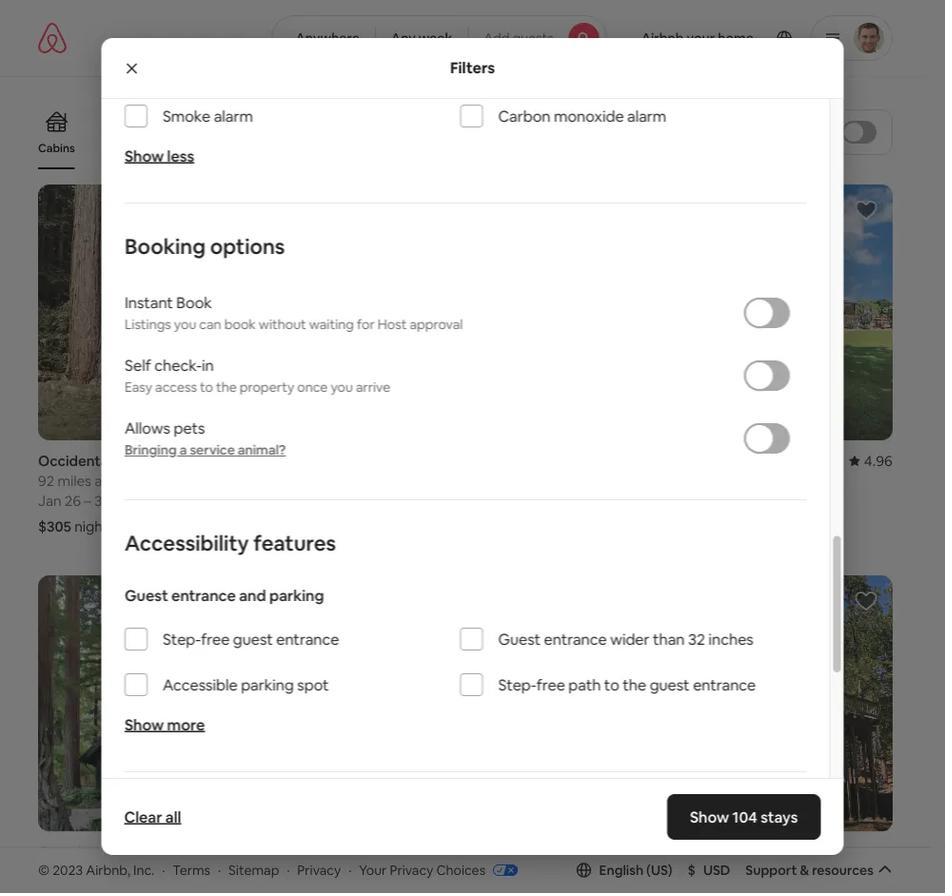 Task type: vqa. For each thing, say whether or not it's contained in the screenshot.
the Entire rental unit in Nazaré, Portugal 1 bed · 1 bath on the bottom left
no



Task type: describe. For each thing, give the bounding box(es) containing it.
for
[[356, 316, 374, 333]]

stays
[[761, 808, 798, 827]]

miles for 106
[[649, 863, 683, 882]]

acampo, california
[[623, 452, 751, 470]]

occidental,
[[38, 452, 115, 470]]

1 horizontal spatial to
[[604, 676, 619, 695]]

check-
[[154, 356, 201, 375]]

english
[[599, 862, 644, 879]]

add to wishlist: cazadero, california image
[[270, 590, 293, 613]]

2 privacy from the left
[[390, 862, 433, 879]]

monoxide
[[553, 106, 623, 126]]

away inside twain harte, california 102 miles away
[[393, 863, 427, 882]]

4.96 out of 5 average rating image
[[264, 843, 308, 862]]

1 alarm from the left
[[213, 106, 253, 126]]

california inside twain harte, california 102 miles away
[[418, 843, 483, 862]]

7
[[381, 492, 389, 510]]

twain harte, california 102 miles away
[[331, 843, 483, 882]]

usd
[[703, 862, 730, 879]]

a
[[179, 442, 186, 459]]

to inside self check-in easy access to the property once you arrive
[[199, 379, 213, 396]]

entrance down inches
[[693, 676, 755, 695]]

4.96 for 4.96 out of 5 average rating icon
[[279, 843, 308, 862]]

taxes
[[805, 125, 835, 139]]

add to wishlist: acampo, california image
[[855, 199, 878, 222]]

group for acampo, california
[[623, 185, 893, 441]]

1 horizontal spatial guest
[[649, 676, 689, 695]]

free for guest
[[201, 630, 229, 649]]

terms
[[173, 862, 210, 879]]

accessibility features
[[124, 530, 336, 557]]

away for arnold,
[[686, 863, 720, 882]]

arnold, california 106 miles away
[[623, 843, 740, 882]]

self
[[124, 356, 151, 375]]

0 vertical spatial parking
[[269, 586, 324, 606]]

cazadero,
[[38, 843, 107, 862]]

access
[[155, 379, 196, 396]]

– inside occidental, california 92 miles away jan 26 – 31 $305 night
[[84, 492, 91, 510]]

animal?
[[237, 442, 285, 459]]

you inside instant book listings you can book without waiting for host approval
[[174, 316, 196, 333]]

none search field containing anywhere
[[272, 15, 607, 61]]

week
[[419, 30, 452, 47]]

accessible
[[162, 676, 237, 695]]

– for nov 2 – 7 $210
[[371, 492, 378, 510]]

support & resources button
[[746, 862, 893, 879]]

add to wishlist: stinson beach, california image
[[562, 199, 585, 222]]

3 · from the left
[[287, 862, 290, 879]]

carbon monoxide alarm
[[498, 106, 666, 126]]

101
[[38, 863, 58, 882]]

free for path
[[536, 676, 565, 695]]

show more
[[124, 715, 204, 735]]

4.88
[[571, 843, 600, 862]]

book
[[176, 293, 212, 312]]

step-free guest entrance
[[162, 630, 339, 649]]

guest for guest entrance wider than 32 inches
[[498, 630, 540, 649]]

california for arnold, california 106 miles away
[[675, 843, 740, 862]]

– for nov 1 – 6
[[661, 492, 668, 510]]

nov 2 – 7 $210
[[331, 492, 389, 536]]

easy
[[124, 379, 152, 396]]

path
[[568, 676, 600, 695]]

clear
[[124, 808, 162, 827]]

2023
[[53, 862, 83, 879]]

add guests button
[[468, 15, 607, 61]]

4 · from the left
[[348, 862, 352, 879]]

92
[[38, 472, 54, 490]]

california for acampo, california
[[687, 452, 751, 470]]

you inside self check-in easy access to the property once you arrive
[[330, 379, 352, 396]]

32
[[688, 630, 705, 649]]

jan
[[38, 492, 61, 510]]

harte,
[[373, 843, 415, 862]]

amazing views
[[105, 141, 186, 155]]

acampo,
[[623, 452, 684, 470]]

display total before taxes
[[697, 125, 835, 139]]

profile element
[[630, 0, 893, 76]]

4.88 out of 5 average rating image
[[556, 843, 600, 862]]

in
[[201, 356, 213, 375]]

book
[[224, 316, 255, 333]]

miles for 92
[[57, 472, 91, 490]]

booking options
[[124, 233, 284, 260]]

allows
[[124, 419, 170, 438]]

26
[[65, 492, 81, 510]]

show for show map
[[421, 778, 456, 795]]

bringing a service animal? button
[[124, 442, 285, 459]]

group inside the filters dialog
[[101, 773, 829, 894]]

bringing
[[124, 442, 176, 459]]

less
[[167, 146, 194, 166]]

before
[[767, 125, 803, 139]]

pets
[[173, 419, 205, 438]]

amazing
[[105, 141, 153, 155]]

remove from wishlist: occidental, california image
[[270, 199, 293, 222]]

show map
[[421, 778, 487, 795]]

filters dialog
[[101, 0, 844, 894]]

all
[[165, 808, 181, 827]]

airbnb,
[[86, 862, 130, 879]]

group for nov 2 – 7
[[331, 185, 600, 441]]

your privacy choices
[[359, 862, 486, 879]]

group for cazadero, california
[[38, 576, 308, 832]]

terms link
[[173, 862, 210, 879]]

arrive
[[355, 379, 390, 396]]

spot
[[297, 676, 328, 695]]

display
[[697, 125, 736, 139]]

map
[[459, 778, 487, 795]]

once
[[297, 379, 327, 396]]

1 · from the left
[[162, 862, 165, 879]]

guest entrance and parking
[[124, 586, 324, 606]]

wider
[[610, 630, 649, 649]]

your
[[359, 862, 387, 879]]

instant
[[124, 293, 173, 312]]

night
[[74, 517, 108, 536]]

1 privacy from the left
[[297, 862, 341, 879]]

add
[[484, 30, 510, 47]]

(us)
[[646, 862, 673, 879]]

© 2023 airbnb, inc. ·
[[38, 862, 165, 879]]

more
[[167, 715, 204, 735]]



Task type: locate. For each thing, give the bounding box(es) containing it.
alarm right monoxide
[[627, 106, 666, 126]]

you down book
[[174, 316, 196, 333]]

show less button
[[124, 146, 194, 166]]

carbon
[[498, 106, 550, 126]]

away right (us) on the bottom
[[686, 863, 720, 882]]

1 horizontal spatial nov
[[623, 492, 649, 510]]

1 horizontal spatial free
[[536, 676, 565, 695]]

away for cazadero,
[[98, 863, 132, 882]]

$
[[688, 862, 696, 879]]

free left the path
[[536, 676, 565, 695]]

$305
[[38, 517, 71, 536]]

show more button
[[124, 715, 204, 735]]

california
[[118, 452, 183, 470], [687, 452, 751, 470], [110, 843, 174, 862], [418, 843, 483, 862], [675, 843, 740, 862]]

inc.
[[133, 862, 154, 879]]

parking left the spot
[[240, 676, 293, 695]]

english (us) button
[[576, 862, 673, 879]]

resources
[[812, 862, 874, 879]]

· down twain
[[348, 862, 352, 879]]

miles
[[57, 472, 91, 490], [61, 863, 95, 882], [356, 863, 390, 882], [649, 863, 683, 882]]

to down in
[[199, 379, 213, 396]]

smoke alarm
[[162, 106, 253, 126]]

1 – from the left
[[84, 492, 91, 510]]

the left property at left top
[[216, 379, 236, 396]]

show inside button
[[421, 778, 456, 795]]

1 vertical spatial free
[[536, 676, 565, 695]]

instant book listings you can book without waiting for host approval
[[124, 293, 462, 333]]

106
[[623, 863, 646, 882]]

arnold,
[[623, 843, 672, 862]]

anywhere
[[295, 30, 360, 47]]

3 – from the left
[[661, 492, 668, 510]]

6
[[671, 492, 680, 510]]

away inside occidental, california 92 miles away jan 26 – 31 $305 night
[[95, 472, 128, 490]]

options
[[210, 233, 284, 260]]

group for arnold, california
[[623, 576, 893, 832]]

0 vertical spatial guest
[[233, 630, 272, 649]]

102
[[331, 863, 353, 882]]

anywhere button
[[272, 15, 376, 61]]

privacy down harte,
[[390, 862, 433, 879]]

accessible parking spot
[[162, 676, 328, 695]]

nov for nov 2 – 7 $210
[[331, 492, 357, 510]]

terms · sitemap · privacy
[[173, 862, 341, 879]]

1 horizontal spatial alarm
[[627, 106, 666, 126]]

step- left the path
[[498, 676, 536, 695]]

step- for step-free path to the guest entrance
[[498, 676, 536, 695]]

0 horizontal spatial to
[[199, 379, 213, 396]]

the inside self check-in easy access to the property once you arrive
[[216, 379, 236, 396]]

step- for step-free guest entrance
[[162, 630, 201, 649]]

0 horizontal spatial nov
[[331, 492, 357, 510]]

1 vertical spatial you
[[330, 379, 352, 396]]

step- up accessible
[[162, 630, 201, 649]]

nov left 1
[[623, 492, 649, 510]]

support & resources
[[746, 862, 874, 879]]

california inside occidental, california 92 miles away jan 26 – 31 $305 night
[[118, 452, 183, 470]]

california inside arnold, california 106 miles away
[[675, 843, 740, 862]]

booking
[[124, 233, 205, 260]]

1 vertical spatial parking
[[240, 676, 293, 695]]

0 horizontal spatial guest
[[124, 586, 168, 606]]

–
[[84, 492, 91, 510], [371, 492, 378, 510], [661, 492, 668, 510]]

smoke
[[162, 106, 210, 126]]

nov inside nov 2 – 7 $210
[[331, 492, 357, 510]]

0 horizontal spatial alarm
[[213, 106, 253, 126]]

1 horizontal spatial privacy
[[390, 862, 433, 879]]

0 vertical spatial 4.96
[[864, 452, 893, 470]]

0 horizontal spatial privacy
[[297, 862, 341, 879]]

to right the path
[[604, 676, 619, 695]]

california up inc.
[[110, 843, 174, 862]]

away for occidental,
[[95, 472, 128, 490]]

cabins
[[38, 141, 75, 156]]

4.96
[[864, 452, 893, 470], [279, 843, 308, 862]]

– left 7
[[371, 492, 378, 510]]

· down 4.96 out of 5 average rating icon
[[287, 862, 290, 879]]

views
[[155, 141, 186, 155]]

choices
[[436, 862, 486, 879]]

you right the "once"
[[330, 379, 352, 396]]

1 vertical spatial guest
[[649, 676, 689, 695]]

features
[[253, 530, 336, 557]]

miles inside cazadero, california 101 miles away
[[61, 863, 95, 882]]

miles inside twain harte, california 102 miles away
[[356, 863, 390, 882]]

· right inc.
[[162, 862, 165, 879]]

104
[[733, 808, 757, 827]]

parking right and
[[269, 586, 324, 606]]

2 nov from the left
[[623, 492, 649, 510]]

filters
[[450, 58, 495, 78]]

1 vertical spatial the
[[622, 676, 646, 695]]

waiting
[[309, 316, 353, 333]]

0 horizontal spatial –
[[84, 492, 91, 510]]

1 nov from the left
[[331, 492, 357, 510]]

away up 31
[[95, 472, 128, 490]]

allows pets bringing a service animal?
[[124, 419, 285, 459]]

0 horizontal spatial the
[[216, 379, 236, 396]]

1 horizontal spatial 4.96
[[864, 452, 893, 470]]

2 – from the left
[[371, 492, 378, 510]]

can
[[199, 316, 221, 333]]

step-
[[162, 630, 201, 649], [498, 676, 536, 695]]

· right terms
[[218, 862, 221, 879]]

show for show 104 stays
[[690, 808, 729, 827]]

1 horizontal spatial step-
[[498, 676, 536, 695]]

group
[[38, 95, 566, 169], [38, 185, 308, 441], [331, 185, 600, 441], [623, 185, 893, 441], [38, 576, 308, 832], [331, 576, 600, 832], [623, 576, 893, 832], [101, 773, 829, 894]]

add to wishlist: arnold, california image
[[855, 590, 878, 613]]

away inside cazadero, california 101 miles away
[[98, 863, 132, 882]]

©
[[38, 862, 50, 879]]

group containing amazing views
[[38, 95, 566, 169]]

away
[[95, 472, 128, 490], [98, 863, 132, 882], [393, 863, 427, 882], [686, 863, 720, 882]]

the down 'wider'
[[622, 676, 646, 695]]

0 vertical spatial you
[[174, 316, 196, 333]]

any week button
[[375, 15, 469, 61]]

show map button
[[402, 764, 528, 810]]

4.98 out of 5 average rating image
[[264, 452, 308, 470]]

california for occidental, california 92 miles away jan 26 – 31 $305 night
[[118, 452, 183, 470]]

property
[[239, 379, 294, 396]]

guest down and
[[233, 630, 272, 649]]

0 horizontal spatial free
[[201, 630, 229, 649]]

1 horizontal spatial –
[[371, 492, 378, 510]]

0 vertical spatial guest
[[124, 586, 168, 606]]

$210
[[331, 517, 362, 536]]

inches
[[708, 630, 753, 649]]

english (us)
[[599, 862, 673, 879]]

0 horizontal spatial you
[[174, 316, 196, 333]]

guest down than
[[649, 676, 689, 695]]

– left 31
[[84, 492, 91, 510]]

miles down harte,
[[356, 863, 390, 882]]

1 vertical spatial 4.96
[[279, 843, 308, 862]]

0 vertical spatial free
[[201, 630, 229, 649]]

nov left 2
[[331, 492, 357, 510]]

away left inc.
[[98, 863, 132, 882]]

you
[[174, 316, 196, 333], [330, 379, 352, 396]]

0 vertical spatial step-
[[162, 630, 201, 649]]

1 vertical spatial step-
[[498, 676, 536, 695]]

1 horizontal spatial the
[[622, 676, 646, 695]]

0 vertical spatial to
[[199, 379, 213, 396]]

step-free path to the guest entrance
[[498, 676, 755, 695]]

– right 1
[[661, 492, 668, 510]]

1 horizontal spatial you
[[330, 379, 352, 396]]

2
[[360, 492, 368, 510]]

show 104 stays link
[[667, 795, 821, 840]]

group for twain harte, california
[[331, 576, 600, 832]]

to
[[199, 379, 213, 396], [604, 676, 619, 695]]

california down 'allows'
[[118, 452, 183, 470]]

the
[[216, 379, 236, 396], [622, 676, 646, 695]]

4.96 for 4.96 out of 5 average rating image
[[864, 452, 893, 470]]

total
[[739, 125, 764, 139]]

entrance up the spot
[[276, 630, 339, 649]]

any
[[391, 30, 416, 47]]

0 horizontal spatial 4.96
[[279, 843, 308, 862]]

show for show less
[[124, 146, 163, 166]]

miles inside occidental, california 92 miles away jan 26 – 31 $305 night
[[57, 472, 91, 490]]

1 vertical spatial guest
[[498, 630, 540, 649]]

1 horizontal spatial guest
[[498, 630, 540, 649]]

occidental, california 92 miles away jan 26 – 31 $305 night
[[38, 452, 183, 536]]

$ usd
[[688, 862, 730, 879]]

guest for guest entrance and parking
[[124, 586, 168, 606]]

approval
[[409, 316, 462, 333]]

entrance up the path
[[544, 630, 606, 649]]

miles up 26
[[57, 472, 91, 490]]

california up choices
[[418, 843, 483, 862]]

miles inside arnold, california 106 miles away
[[649, 863, 683, 882]]

entrance left and
[[171, 586, 235, 606]]

guest
[[233, 630, 272, 649], [649, 676, 689, 695]]

&
[[800, 862, 809, 879]]

guests
[[513, 30, 554, 47]]

nov
[[331, 492, 357, 510], [623, 492, 649, 510]]

service
[[189, 442, 234, 459]]

miles left $ on the right bottom
[[649, 863, 683, 882]]

sitemap
[[229, 862, 279, 879]]

31
[[94, 492, 108, 510]]

away down harte,
[[393, 863, 427, 882]]

2 · from the left
[[218, 862, 221, 879]]

4.96 out of 5 average rating image
[[849, 452, 893, 470]]

2 horizontal spatial –
[[661, 492, 668, 510]]

show for show more
[[124, 715, 163, 735]]

0 vertical spatial the
[[216, 379, 236, 396]]

california for cazadero, california 101 miles away
[[110, 843, 174, 862]]

nov for nov 1 – 6
[[623, 492, 649, 510]]

than
[[652, 630, 684, 649]]

and
[[239, 586, 266, 606]]

1 vertical spatial to
[[604, 676, 619, 695]]

away inside arnold, california 106 miles away
[[686, 863, 720, 882]]

4.97 out of 5 average rating image
[[849, 843, 893, 862]]

without
[[258, 316, 306, 333]]

free
[[201, 630, 229, 649], [536, 676, 565, 695]]

privacy down twain
[[297, 862, 341, 879]]

·
[[162, 862, 165, 879], [218, 862, 221, 879], [287, 862, 290, 879], [348, 862, 352, 879]]

california up $ usd on the right bottom of the page
[[675, 843, 740, 862]]

miles down cazadero,
[[61, 863, 95, 882]]

nov 1 – 6
[[623, 492, 680, 510]]

0 horizontal spatial step-
[[162, 630, 201, 649]]

privacy
[[297, 862, 341, 879], [390, 862, 433, 879]]

– inside nov 2 – 7 $210
[[371, 492, 378, 510]]

california inside cazadero, california 101 miles away
[[110, 843, 174, 862]]

miles for 101
[[61, 863, 95, 882]]

display total before taxes button
[[681, 109, 893, 155]]

alarm right smoke
[[213, 106, 253, 126]]

free down guest entrance and parking
[[201, 630, 229, 649]]

0 horizontal spatial guest
[[233, 630, 272, 649]]

2 alarm from the left
[[627, 106, 666, 126]]

group for occidental, california
[[38, 185, 308, 441]]

guest entrance wider than 32 inches
[[498, 630, 753, 649]]

california right acampo,
[[687, 452, 751, 470]]

clear all
[[124, 808, 181, 827]]

None search field
[[272, 15, 607, 61]]



